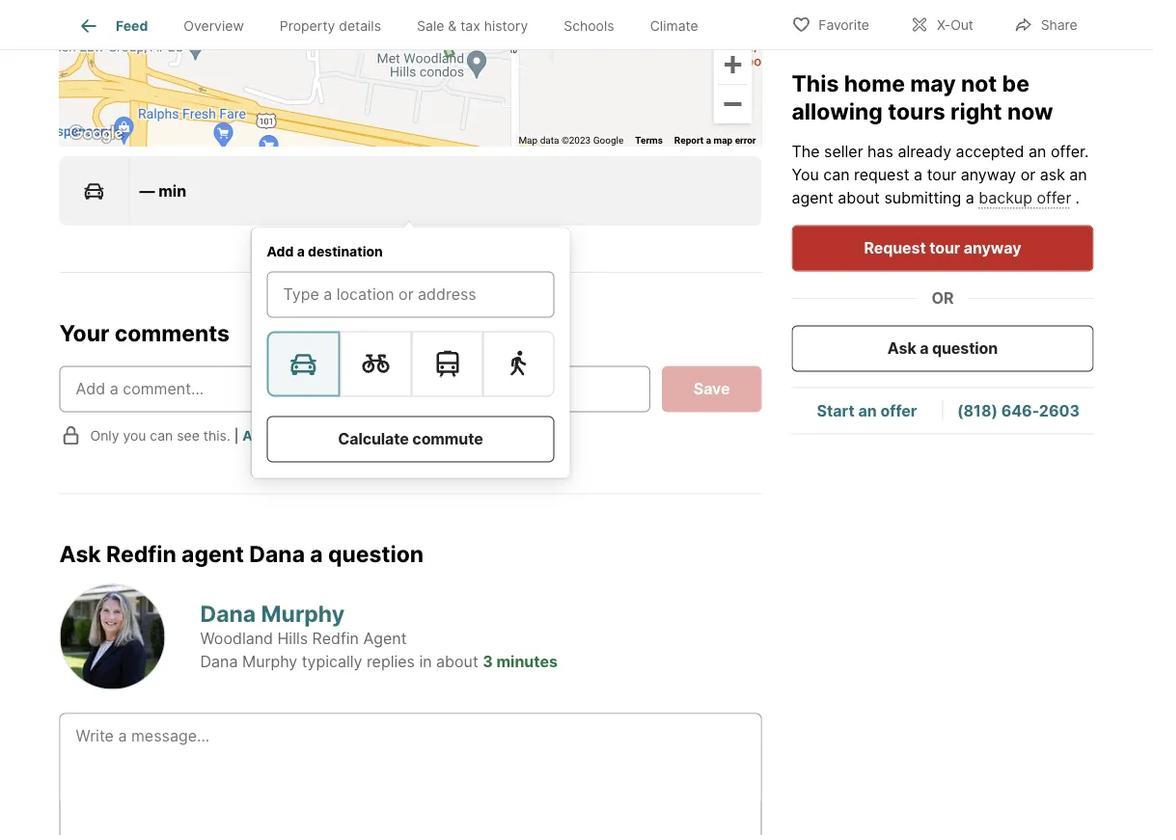 Task type: locate. For each thing, give the bounding box(es) containing it.
can left the see
[[150, 428, 173, 444]]

list box
[[267, 332, 554, 397]]

0 vertical spatial murphy
[[261, 601, 345, 628]]

ask inside button
[[888, 339, 916, 358]]

anyway inside . you can request a tour anyway or ask
[[961, 166, 1016, 184]]

Add a comment... text field
[[76, 378, 634, 401]]

tour right request
[[930, 239, 960, 258]]

1 horizontal spatial ask
[[888, 339, 916, 358]]

1 vertical spatial murphy
[[242, 653, 297, 672]]

offer for an
[[1051, 142, 1085, 161]]

share
[[1041, 17, 1077, 33]]

1 horizontal spatial redfin
[[312, 630, 359, 649]]

out
[[951, 17, 974, 33]]

add a destination
[[267, 243, 383, 260]]

— min
[[139, 182, 186, 200]]

sale & tax history tab
[[399, 3, 546, 49]]

search
[[284, 428, 329, 444]]

property
[[280, 18, 335, 34]]

dana up woodland
[[200, 601, 256, 628]]

0 horizontal spatial ask
[[59, 541, 101, 568]]

overview tab
[[166, 3, 262, 49]]

ask redfin agent dana a question
[[59, 541, 424, 568]]

can inside . you can request a tour anyway or ask
[[823, 166, 850, 184]]

1 vertical spatial tour
[[930, 239, 960, 258]]

about down request
[[838, 189, 880, 207]]

1 horizontal spatial about
[[838, 189, 880, 207]]

1 vertical spatial anyway
[[964, 239, 1021, 258]]

allowing
[[792, 97, 883, 124]]

0 vertical spatial an
[[1029, 142, 1047, 161]]

climate
[[650, 18, 698, 34]]

the seller has already accepted an offer
[[792, 142, 1085, 161]]

646-
[[1001, 401, 1039, 420]]

about left 3
[[436, 653, 478, 672]]

home
[[844, 69, 905, 97]]

an right the start
[[858, 401, 877, 420]]

can for see
[[150, 428, 173, 444]]

sale & tax history
[[417, 18, 528, 34]]

minutes
[[496, 653, 558, 672]]

ask
[[888, 339, 916, 358], [59, 541, 101, 568]]

start an offer link
[[817, 401, 917, 420]]

1 vertical spatial about
[[436, 653, 478, 672]]

an agent about submitting a backup offer .
[[792, 166, 1087, 207]]

destination
[[308, 243, 383, 260]]

about
[[838, 189, 880, 207], [436, 653, 478, 672]]

be
[[1002, 69, 1030, 97]]

tour
[[927, 166, 957, 184], [930, 239, 960, 258]]

0 vertical spatial ask
[[888, 339, 916, 358]]

1 horizontal spatial .
[[1085, 142, 1089, 161]]

redfin up typically
[[312, 630, 359, 649]]

x-out
[[937, 17, 974, 33]]

submitting
[[884, 189, 961, 207]]

request tour anyway
[[864, 239, 1021, 258]]

question down or
[[932, 339, 998, 358]]

ask up woodland hills redfin agentdana murphy image
[[59, 541, 101, 568]]

tour inside . you can request a tour anyway or ask
[[927, 166, 957, 184]]

redfin up woodland hills redfin agentdana murphy image
[[106, 541, 176, 568]]

0 horizontal spatial about
[[436, 653, 478, 672]]

you
[[792, 166, 819, 184]]

favorite
[[819, 17, 869, 33]]

tax
[[461, 18, 480, 34]]

ask up start an offer link
[[888, 339, 916, 358]]

anyway down accepted
[[961, 166, 1016, 184]]

1 vertical spatial offer
[[1037, 189, 1072, 207]]

. inside . you can request a tour anyway or ask
[[1085, 142, 1089, 161]]

now
[[1007, 97, 1053, 124]]

tour inside request tour anyway button
[[930, 239, 960, 258]]

right
[[951, 97, 1002, 124]]

0 vertical spatial redfin
[[106, 541, 176, 568]]

0 vertical spatial agent
[[792, 189, 834, 207]]

0 horizontal spatial question
[[328, 541, 424, 568]]

0 horizontal spatial agent
[[181, 541, 244, 568]]

agent inside an agent about submitting a backup offer .
[[792, 189, 834, 207]]

1 vertical spatial can
[[150, 428, 173, 444]]

a
[[706, 135, 711, 147], [914, 166, 923, 184], [966, 189, 974, 207], [297, 243, 305, 260], [920, 339, 929, 358], [273, 428, 280, 444], [310, 541, 323, 568]]

dana up dana murphy link
[[249, 541, 305, 568]]

question inside button
[[932, 339, 998, 358]]

hills
[[277, 630, 308, 649]]

an up or
[[1029, 142, 1047, 161]]

agent down you
[[792, 189, 834, 207]]

murphy up hills
[[261, 601, 345, 628]]

offer right the start
[[881, 401, 917, 420]]

ask for ask a question
[[888, 339, 916, 358]]

typically
[[302, 653, 362, 672]]

0 horizontal spatial .
[[1075, 189, 1080, 207]]

an
[[1029, 142, 1047, 161], [1070, 166, 1087, 184], [858, 401, 877, 420]]

can
[[823, 166, 850, 184], [150, 428, 173, 444]]

may
[[910, 69, 956, 97]]

share button
[[998, 4, 1094, 44]]

terms link
[[635, 135, 663, 147]]

0 vertical spatial .
[[1085, 142, 1089, 161]]

0 vertical spatial anyway
[[961, 166, 1016, 184]]

1 horizontal spatial question
[[932, 339, 998, 358]]

2 vertical spatial offer
[[881, 401, 917, 420]]

0 horizontal spatial an
[[858, 401, 877, 420]]

1 vertical spatial dana
[[200, 601, 256, 628]]

question up dana murphy woodland hills redfin agent dana murphy typically replies in about 3 minutes
[[328, 541, 424, 568]]

0 vertical spatial question
[[932, 339, 998, 358]]

2 horizontal spatial an
[[1070, 166, 1087, 184]]

details
[[339, 18, 381, 34]]

map data ©2023 google
[[519, 135, 624, 147]]

0 horizontal spatial can
[[150, 428, 173, 444]]

offer up ask
[[1051, 142, 1085, 161]]

redfin
[[106, 541, 176, 568], [312, 630, 359, 649]]

murphy down hills
[[242, 653, 297, 672]]

about inside an agent about submitting a backup offer .
[[838, 189, 880, 207]]

report a map error link
[[674, 135, 756, 147]]

0 vertical spatial about
[[838, 189, 880, 207]]

x-
[[937, 17, 951, 33]]

tab list
[[59, 0, 732, 49]]

1 horizontal spatial can
[[823, 166, 850, 184]]

backup
[[979, 189, 1032, 207]]

anyway down 'backup'
[[964, 239, 1021, 258]]

0 vertical spatial tour
[[927, 166, 957, 184]]

1 vertical spatial an
[[1070, 166, 1087, 184]]

dana
[[249, 541, 305, 568], [200, 601, 256, 628], [200, 653, 238, 672]]

1 vertical spatial .
[[1075, 189, 1080, 207]]

report a map error
[[674, 135, 756, 147]]

1 vertical spatial add
[[243, 428, 269, 444]]

google image
[[64, 122, 128, 147]]

see
[[177, 428, 200, 444]]

this
[[792, 69, 839, 97]]

question
[[932, 339, 998, 358], [328, 541, 424, 568]]

.
[[1085, 142, 1089, 161], [1075, 189, 1080, 207]]

1 horizontal spatial agent
[[792, 189, 834, 207]]

climate tab
[[632, 3, 716, 49]]

offer inside an agent about submitting a backup offer .
[[1037, 189, 1072, 207]]

anyway
[[961, 166, 1016, 184], [964, 239, 1021, 258]]

can down seller at top
[[823, 166, 850, 184]]

dana down woodland
[[200, 653, 238, 672]]

an right ask
[[1070, 166, 1087, 184]]

offer down ask
[[1037, 189, 1072, 207]]

favorite button
[[775, 4, 886, 44]]

murphy
[[261, 601, 345, 628], [242, 653, 297, 672]]

tab list containing feed
[[59, 0, 732, 49]]

. inside an agent about submitting a backup offer .
[[1075, 189, 1080, 207]]

map region
[[23, 0, 764, 331]]

ask a question
[[888, 339, 998, 358]]

0 vertical spatial can
[[823, 166, 850, 184]]

add right |
[[243, 428, 269, 444]]

agent
[[792, 189, 834, 207], [181, 541, 244, 568]]

1 vertical spatial redfin
[[312, 630, 359, 649]]

1 vertical spatial ask
[[59, 541, 101, 568]]

add left destination
[[267, 243, 294, 260]]

add
[[267, 243, 294, 260], [243, 428, 269, 444]]

tour down the seller has already accepted an offer
[[927, 166, 957, 184]]

agent up dana murphy link
[[181, 541, 244, 568]]

ask
[[1040, 166, 1065, 184]]

—
[[139, 182, 155, 200]]

0 vertical spatial offer
[[1051, 142, 1085, 161]]

agent
[[363, 630, 407, 649]]

2 vertical spatial an
[[858, 401, 877, 420]]

save
[[694, 380, 730, 399]]

2 vertical spatial dana
[[200, 653, 238, 672]]

anyway inside button
[[964, 239, 1021, 258]]

this.
[[203, 428, 230, 444]]



Task type: vqa. For each thing, say whether or not it's contained in the screenshot.
more corresponding to Find homes first. Tour homes fast.
no



Task type: describe. For each thing, give the bounding box(es) containing it.
0 vertical spatial add
[[267, 243, 294, 260]]

save button
[[662, 367, 762, 413]]

calculate commute button
[[267, 417, 554, 463]]

replies
[[367, 653, 415, 672]]

calculate
[[338, 430, 409, 449]]

can for request
[[823, 166, 850, 184]]

start an offer
[[817, 401, 917, 420]]

report
[[674, 135, 704, 147]]

the
[[792, 142, 820, 161]]

ask for ask redfin agent dana a question
[[59, 541, 101, 568]]

has
[[868, 142, 894, 161]]

woodland hills redfin agentdana murphy image
[[59, 585, 166, 691]]

an inside an agent about submitting a backup offer .
[[1070, 166, 1087, 184]]

in
[[419, 653, 432, 672]]

woodland
[[200, 630, 273, 649]]

x-out button
[[894, 4, 990, 44]]

3
[[483, 653, 493, 672]]

Write a message... text field
[[76, 725, 745, 795]]

your
[[59, 320, 109, 347]]

error
[[735, 135, 756, 147]]

request tour anyway button
[[792, 225, 1094, 272]]

about inside dana murphy woodland hills redfin agent dana murphy typically replies in about 3 minutes
[[436, 653, 478, 672]]

comments
[[115, 320, 230, 347]]

sale
[[417, 18, 444, 34]]

map
[[519, 135, 538, 147]]

partner
[[332, 428, 381, 444]]

&
[[448, 18, 457, 34]]

tours
[[888, 97, 945, 124]]

map
[[714, 135, 733, 147]]

Type a location or address text field
[[283, 283, 538, 307]]

accepted
[[956, 142, 1024, 161]]

a inside . you can request a tour anyway or ask
[[914, 166, 923, 184]]

overview
[[184, 18, 244, 34]]

min
[[158, 182, 186, 200]]

start
[[817, 401, 855, 420]]

only you can see this.
[[90, 428, 230, 444]]

feed
[[116, 18, 148, 34]]

not
[[961, 69, 997, 97]]

you
[[123, 428, 146, 444]]

2603
[[1039, 401, 1080, 420]]

google
[[593, 135, 624, 147]]

(818) 646-2603 link
[[957, 401, 1080, 420]]

already
[[898, 142, 952, 161]]

seller
[[824, 142, 863, 161]]

. you can request a tour anyway or ask
[[792, 142, 1089, 184]]

offer for backup
[[1037, 189, 1072, 207]]

commute
[[412, 430, 483, 449]]

or
[[1021, 166, 1036, 184]]

a inside button
[[920, 339, 929, 358]]

|
[[234, 428, 239, 444]]

dana murphy link
[[200, 601, 345, 628]]

©2023
[[562, 135, 591, 147]]

terms
[[635, 135, 663, 147]]

or
[[932, 289, 954, 308]]

property details
[[280, 18, 381, 34]]

1 horizontal spatial an
[[1029, 142, 1047, 161]]

add a search partner button
[[243, 428, 381, 444]]

0 horizontal spatial redfin
[[106, 541, 176, 568]]

feed link
[[77, 14, 148, 38]]

redfin inside dana murphy woodland hills redfin agent dana murphy typically replies in about 3 minutes
[[312, 630, 359, 649]]

schools
[[564, 18, 614, 34]]

backup offer link
[[979, 189, 1072, 207]]

request
[[854, 166, 910, 184]]

calculate commute
[[338, 430, 483, 449]]

only
[[90, 428, 119, 444]]

a inside an agent about submitting a backup offer .
[[966, 189, 974, 207]]

0 vertical spatial dana
[[249, 541, 305, 568]]

1 vertical spatial agent
[[181, 541, 244, 568]]

this home may not be allowing tours right now
[[792, 69, 1053, 124]]

request
[[864, 239, 926, 258]]

(818)
[[957, 401, 998, 420]]

dana murphy woodland hills redfin agent dana murphy typically replies in about 3 minutes
[[200, 601, 558, 672]]

data
[[540, 135, 559, 147]]

| add a search partner
[[234, 428, 381, 444]]

property details tab
[[262, 3, 399, 49]]

schools tab
[[546, 3, 632, 49]]

history
[[484, 18, 528, 34]]

ask a question button
[[792, 326, 1094, 372]]

(818) 646-2603
[[957, 401, 1080, 420]]

1 vertical spatial question
[[328, 541, 424, 568]]



